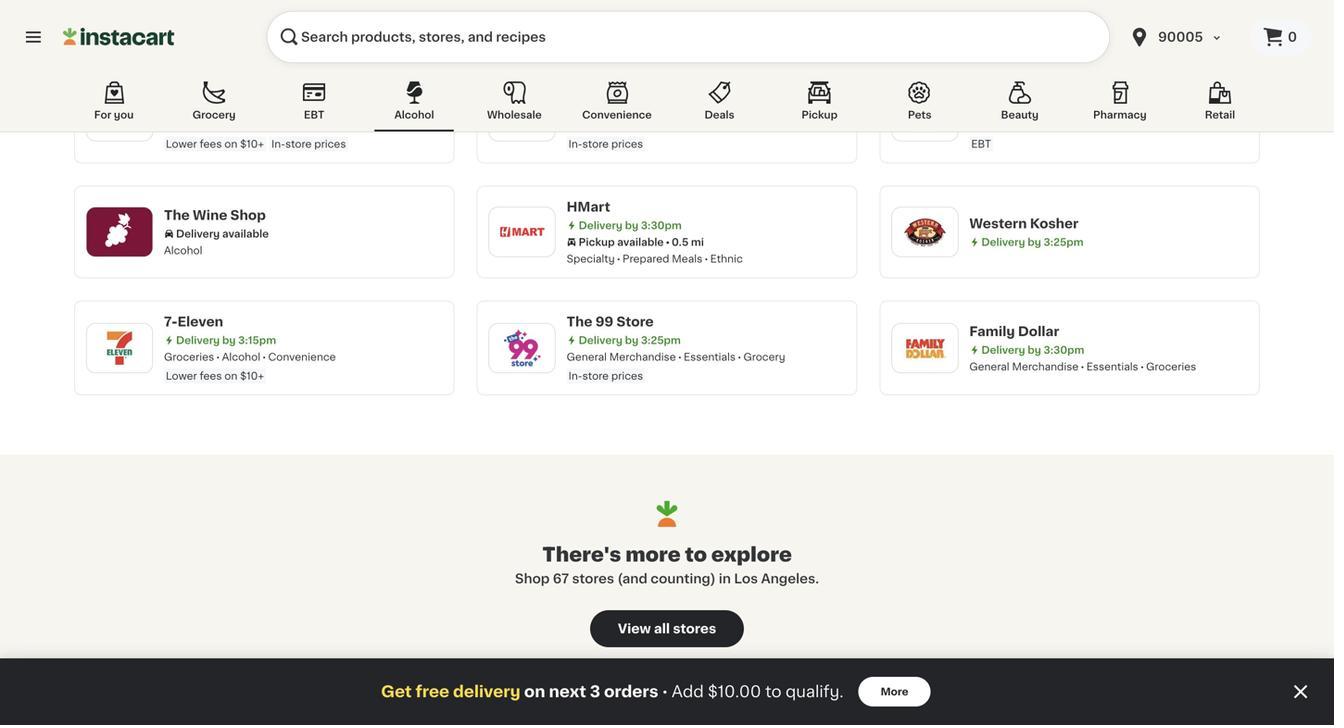 Task type: describe. For each thing, give the bounding box(es) containing it.
pickup ready in 60 min 8.4 mi groceries produce organic ebt
[[970, 103, 1142, 149]]

in inside pickup ready in 60 min 8.4 mi groceries produce organic ebt
[[1053, 103, 1063, 114]]

0 horizontal spatial organic
[[625, 3, 666, 13]]

orders
[[604, 684, 659, 700]]

pickup button
[[780, 78, 860, 132]]

los
[[734, 573, 758, 586]]

groceries inside pickup ready in 60 min 8.4 mi groceries produce organic ebt
[[970, 120, 1020, 130]]

the 99 store logo image
[[498, 324, 547, 372]]

0
[[1288, 31, 1298, 44]]

delivery for family dollar
[[982, 345, 1026, 355]]

67
[[553, 573, 569, 586]]

wholesale
[[487, 110, 542, 120]]

view all stores link
[[590, 611, 744, 648]]

$10.00
[[708, 684, 761, 700]]

qualify.
[[786, 684, 844, 700]]

bakery
[[695, 120, 731, 130]]

specialty prepared meals ethnic
[[567, 254, 743, 264]]

in- inside general merchandise essentials grocery in-store prices
[[569, 371, 583, 381]]

delivery inside walgreens delivery by 3:20pm health and wellness drugstore convenience lower fees on $10+ in-store prices
[[176, 103, 220, 114]]

•
[[662, 685, 668, 700]]

delivery by 3:25pm for the 99 store
[[579, 336, 681, 346]]

super
[[583, 83, 623, 96]]

delivery by 3:15pm
[[176, 336, 276, 346]]

on inside groceries alcohol convenience lower fees on $10+
[[225, 371, 238, 381]]

ready
[[1020, 103, 1051, 114]]

groceries organic
[[567, 3, 666, 13]]

pharmacy button
[[1081, 78, 1160, 132]]

wellness
[[222, 120, 268, 130]]

family
[[970, 325, 1015, 338]]

in- inside el super pickup available produce butcher shop bakery in-store prices
[[569, 139, 583, 149]]

grocery inside general merchandise essentials grocery in-store prices
[[744, 352, 786, 362]]

to inside treatment tracker modal dialog
[[766, 684, 782, 700]]

el super pickup available produce butcher shop bakery in-store prices
[[567, 83, 731, 149]]

alcohol inside groceries alcohol convenience lower fees on $10+
[[222, 352, 260, 362]]

7-
[[164, 316, 178, 329]]

shop inside el super pickup available produce butcher shop bakery in-store prices
[[661, 120, 688, 130]]

store inside el super pickup available produce butcher shop bakery in-store prices
[[583, 139, 609, 149]]

prepared
[[623, 254, 670, 264]]

0 vertical spatial 3:25pm
[[1044, 4, 1084, 14]]

more
[[626, 545, 681, 565]]

pets
[[908, 110, 932, 120]]

min
[[1082, 103, 1101, 114]]

3:15pm
[[238, 336, 276, 346]]

ebt inside "link"
[[166, 22, 186, 32]]

delivery available
[[176, 229, 269, 239]]

by for 7-eleven
[[222, 336, 236, 346]]

produce inside pickup ready in 60 min 8.4 mi groceries produce organic ebt
[[1028, 120, 1071, 130]]

alcohol button
[[375, 78, 454, 132]]

walgreens
[[164, 83, 237, 96]]

el super logo image
[[498, 92, 547, 140]]

all
[[654, 623, 670, 636]]

merchandise for general merchandise essentials groceries
[[1012, 362, 1079, 372]]

get
[[381, 684, 412, 700]]

pickup for pickup
[[802, 110, 838, 120]]

angeles.
[[761, 573, 819, 586]]

next
[[549, 684, 586, 700]]

0.5 mi
[[672, 237, 704, 247]]

groceries inside groceries alcohol convenience lower fees on $10+
[[164, 352, 214, 362]]

convenience inside button
[[582, 110, 652, 120]]

delivery
[[453, 684, 521, 700]]

there's more to explore shop 67 stores (and counting) in los angeles.
[[515, 545, 819, 586]]

instacart image
[[63, 26, 174, 48]]

beauty button
[[980, 78, 1060, 132]]

groceries alcohol convenience lower fees on $10+
[[164, 352, 336, 381]]

mi inside pickup ready in 60 min 8.4 mi groceries produce organic ebt
[[1129, 103, 1142, 114]]

2 90005 button from the left
[[1129, 11, 1240, 63]]

grocery button
[[174, 78, 254, 132]]

grocery inside button
[[193, 110, 236, 120]]

specialty
[[567, 254, 615, 264]]

3
[[590, 684, 601, 700]]

7-eleven
[[164, 316, 223, 329]]

by inside walgreens delivery by 3:20pm health and wellness drugstore convenience lower fees on $10+ in-store prices
[[222, 103, 236, 114]]

convenience inside groceries alcohol convenience lower fees on $10+
[[268, 352, 336, 362]]

delivery for 7-eleven
[[176, 336, 220, 346]]

in- inside walgreens delivery by 3:20pm health and wellness drugstore convenience lower fees on $10+ in-store prices
[[272, 139, 285, 149]]

8.4
[[1109, 103, 1126, 114]]

60
[[1065, 103, 1079, 114]]

shop categories tab list
[[74, 78, 1260, 132]]

for you
[[94, 110, 134, 120]]

wine
[[193, 209, 227, 222]]

by for family dollar
[[1028, 345, 1042, 355]]

by for hmart
[[625, 221, 639, 231]]

prices inside walgreens delivery by 3:20pm health and wellness drugstore convenience lower fees on $10+ in-store prices
[[314, 139, 346, 149]]

in inside there's more to explore shop 67 stores (and counting) in los angeles.
[[719, 573, 731, 586]]

90005
[[1159, 31, 1204, 44]]

there's
[[542, 545, 621, 565]]

for you button
[[74, 78, 154, 132]]

produce inside el super pickup available produce butcher shop bakery in-store prices
[[567, 120, 610, 130]]

butcher
[[618, 120, 659, 130]]

$10+ inside walgreens delivery by 3:20pm health and wellness drugstore convenience lower fees on $10+ in-store prices
[[240, 139, 264, 149]]

the wine shop
[[164, 209, 266, 222]]

ebt button
[[274, 78, 354, 132]]

ebt link
[[74, 0, 455, 46]]

essentials for grocery
[[684, 352, 736, 362]]

retail button
[[1181, 78, 1260, 132]]

convenience inside walgreens delivery by 3:20pm health and wellness drugstore convenience lower fees on $10+ in-store prices
[[335, 120, 403, 130]]

eleven
[[178, 316, 223, 329]]

wholesale button
[[475, 78, 554, 132]]

(and
[[618, 573, 648, 586]]

family dollar
[[970, 325, 1060, 338]]

general merchandise essentials groceries
[[970, 362, 1197, 372]]

the for the wine shop
[[164, 209, 190, 222]]



Task type: locate. For each thing, give the bounding box(es) containing it.
prices down store
[[612, 371, 643, 381]]

view all stores button
[[590, 611, 744, 648]]

merchandise down store
[[610, 352, 676, 362]]

on down delivery by 3:15pm
[[225, 371, 238, 381]]

1 horizontal spatial to
[[766, 684, 782, 700]]

retail
[[1205, 110, 1236, 120]]

produce down the super
[[567, 120, 610, 130]]

prices inside el super pickup available produce butcher shop bakery in-store prices
[[612, 139, 643, 149]]

available for pickup available
[[617, 237, 664, 247]]

0 vertical spatial mi
[[1129, 103, 1142, 114]]

merchandise
[[610, 352, 676, 362], [1012, 362, 1079, 372]]

in- down drugstore
[[272, 139, 285, 149]]

delivery by 3:30pm for hmart
[[579, 221, 682, 231]]

1 horizontal spatial 3:30pm
[[1044, 345, 1085, 355]]

0 vertical spatial 3:30pm
[[641, 221, 682, 231]]

you
[[114, 110, 134, 120]]

beauty
[[1001, 110, 1039, 120]]

0 horizontal spatial essentials
[[684, 352, 736, 362]]

2 vertical spatial alcohol
[[222, 352, 260, 362]]

1 horizontal spatial produce
[[1028, 120, 1071, 130]]

ebt inside pickup ready in 60 min 8.4 mi groceries produce organic ebt
[[972, 139, 991, 149]]

1 90005 button from the left
[[1118, 11, 1251, 63]]

available down the wine shop
[[222, 229, 269, 239]]

3:30pm up 0.5
[[641, 221, 682, 231]]

alcohol inside button
[[395, 110, 434, 120]]

pickup
[[579, 103, 615, 114], [982, 103, 1018, 114], [802, 110, 838, 120], [579, 237, 615, 247]]

essentials inside general merchandise essentials grocery in-store prices
[[684, 352, 736, 362]]

on down wellness
[[225, 139, 238, 149]]

1 horizontal spatial grocery
[[744, 352, 786, 362]]

delivery for hmart
[[579, 221, 623, 231]]

3:30pm for hmart
[[641, 221, 682, 231]]

1 horizontal spatial delivery by 3:30pm
[[982, 345, 1085, 355]]

ebt down beauty button
[[972, 139, 991, 149]]

0 vertical spatial stores
[[572, 573, 615, 586]]

1 vertical spatial in
[[719, 573, 731, 586]]

0 horizontal spatial general
[[567, 352, 607, 362]]

delivery by 3:25pm link
[[880, 0, 1260, 46]]

pickup for pickup available
[[579, 237, 615, 247]]

pets button
[[880, 78, 960, 132]]

1 $10+ from the top
[[240, 139, 264, 149]]

organic inside pickup ready in 60 min 8.4 mi groceries produce organic ebt
[[1079, 120, 1119, 130]]

90005 button
[[1118, 11, 1251, 63], [1129, 11, 1240, 63]]

0 vertical spatial $10+
[[240, 139, 264, 149]]

stores right all in the bottom of the page
[[673, 623, 717, 636]]

deals button
[[680, 78, 760, 132]]

ethnic
[[711, 254, 743, 264]]

$10+
[[240, 139, 264, 149], [240, 371, 264, 381]]

store down convenience button
[[583, 139, 609, 149]]

counting)
[[651, 573, 716, 586]]

fees down 'and'
[[200, 139, 222, 149]]

2 vertical spatial ebt
[[972, 139, 991, 149]]

1 vertical spatial mi
[[691, 237, 704, 247]]

treatment tracker modal dialog
[[0, 659, 1335, 726]]

the
[[164, 209, 190, 222], [567, 316, 593, 329]]

0 vertical spatial to
[[685, 545, 707, 565]]

0 horizontal spatial mi
[[691, 237, 704, 247]]

1 vertical spatial grocery
[[744, 352, 786, 362]]

delivery by 3:25pm for western kosher
[[982, 237, 1084, 247]]

shop up delivery available
[[230, 209, 266, 222]]

2 vertical spatial delivery by 3:25pm
[[579, 336, 681, 346]]

drugstore
[[276, 120, 328, 130]]

delivery by 3:25pm
[[982, 4, 1084, 14], [982, 237, 1084, 247], [579, 336, 681, 346]]

western
[[970, 217, 1027, 230]]

ebt
[[166, 22, 186, 32], [304, 110, 325, 120], [972, 139, 991, 149]]

essentials for groceries
[[1087, 362, 1139, 372]]

produce
[[567, 120, 610, 130], [1028, 120, 1071, 130]]

3:30pm up general merchandise essentials groceries
[[1044, 345, 1085, 355]]

3:25pm
[[1044, 4, 1084, 14], [1044, 237, 1084, 247], [641, 336, 681, 346]]

3:20pm
[[238, 103, 279, 114]]

1 horizontal spatial shop
[[515, 573, 550, 586]]

to up counting) at the bottom of page
[[685, 545, 707, 565]]

0 button
[[1251, 19, 1312, 56]]

on
[[225, 139, 238, 149], [225, 371, 238, 381], [524, 684, 545, 700]]

ebt up walgreens
[[166, 22, 186, 32]]

1 vertical spatial delivery by 3:25pm
[[982, 237, 1084, 247]]

stores inside button
[[673, 623, 717, 636]]

pickup inside button
[[802, 110, 838, 120]]

0 horizontal spatial to
[[685, 545, 707, 565]]

mi right 8.4
[[1129, 103, 1142, 114]]

available for delivery available
[[222, 229, 269, 239]]

general for general merchandise essentials grocery in-store prices
[[567, 352, 607, 362]]

store
[[617, 316, 654, 329]]

1 lower from the top
[[166, 139, 197, 149]]

store down drugstore
[[285, 139, 312, 149]]

0 vertical spatial in
[[1053, 103, 1063, 114]]

to
[[685, 545, 707, 565], [766, 684, 782, 700]]

mi
[[1129, 103, 1142, 114], [691, 237, 704, 247]]

general merchandise essentials grocery in-store prices
[[567, 352, 786, 381]]

kosher
[[1030, 217, 1079, 230]]

0 horizontal spatial shop
[[230, 209, 266, 222]]

1 horizontal spatial essentials
[[1087, 362, 1139, 372]]

0 horizontal spatial in
[[719, 573, 731, 586]]

hmart logo image
[[498, 208, 547, 256]]

1 vertical spatial 3:25pm
[[1044, 237, 1084, 247]]

1 produce from the left
[[567, 120, 610, 130]]

convenience button
[[575, 78, 659, 132]]

view all stores
[[618, 623, 717, 636]]

family dollar logo image
[[901, 324, 949, 372]]

0 horizontal spatial produce
[[567, 120, 610, 130]]

99
[[596, 316, 614, 329]]

1 vertical spatial alcohol
[[164, 246, 202, 256]]

general down family
[[970, 362, 1010, 372]]

delivery for the 99 store
[[579, 336, 623, 346]]

in- right the 99 store logo
[[569, 371, 583, 381]]

general inside general merchandise essentials grocery in-store prices
[[567, 352, 607, 362]]

dollar
[[1018, 325, 1060, 338]]

western kosher logo image
[[901, 208, 949, 256]]

0 horizontal spatial merchandise
[[610, 352, 676, 362]]

7-eleven logo image
[[95, 324, 144, 372]]

store down 99 on the top of the page
[[583, 371, 609, 381]]

0 vertical spatial alcohol
[[395, 110, 434, 120]]

convenience
[[582, 110, 652, 120], [335, 120, 403, 130], [268, 352, 336, 362]]

in left 60
[[1053, 103, 1063, 114]]

the left 99 on the top of the page
[[567, 316, 593, 329]]

available up butcher
[[617, 103, 664, 114]]

in-
[[272, 139, 285, 149], [569, 139, 583, 149], [569, 371, 583, 381]]

walgreens delivery by 3:20pm health and wellness drugstore convenience lower fees on $10+ in-store prices
[[164, 83, 403, 149]]

1 horizontal spatial general
[[970, 362, 1010, 372]]

the left the wine
[[164, 209, 190, 222]]

1 vertical spatial shop
[[230, 209, 266, 222]]

in
[[1053, 103, 1063, 114], [719, 573, 731, 586]]

lower down '7-'
[[166, 371, 197, 381]]

0 horizontal spatial ebt
[[166, 22, 186, 32]]

the wine shop logo image
[[95, 208, 144, 256]]

free
[[416, 684, 450, 700]]

1 vertical spatial on
[[225, 371, 238, 381]]

1 horizontal spatial organic
[[1079, 120, 1119, 130]]

2 vertical spatial 3:25pm
[[641, 336, 681, 346]]

0 horizontal spatial alcohol
[[164, 246, 202, 256]]

available
[[617, 103, 664, 114], [222, 229, 269, 239], [617, 237, 664, 247]]

grocery
[[193, 110, 236, 120], [744, 352, 786, 362]]

shop left 67
[[515, 573, 550, 586]]

0 vertical spatial delivery by 3:25pm
[[982, 4, 1084, 14]]

more
[[881, 687, 909, 697]]

pickup inside el super pickup available produce butcher shop bakery in-store prices
[[579, 103, 615, 114]]

store inside general merchandise essentials grocery in-store prices
[[583, 371, 609, 381]]

0 vertical spatial fees
[[200, 139, 222, 149]]

1 horizontal spatial stores
[[673, 623, 717, 636]]

get free delivery on next 3 orders • add $10.00 to qualify.
[[381, 684, 844, 700]]

delivery by 3:30pm
[[579, 221, 682, 231], [982, 345, 1085, 355]]

organic
[[625, 3, 666, 13], [1079, 120, 1119, 130]]

1 vertical spatial lower
[[166, 371, 197, 381]]

pickup for pickup ready in 60 min 8.4 mi groceries produce organic ebt
[[982, 103, 1018, 114]]

1 vertical spatial delivery by 3:30pm
[[982, 345, 1085, 355]]

to inside there's more to explore shop 67 stores (and counting) in los angeles.
[[685, 545, 707, 565]]

store inside walgreens delivery by 3:20pm health and wellness drugstore convenience lower fees on $10+ in-store prices
[[285, 139, 312, 149]]

walgreens logo image
[[95, 92, 144, 140]]

on left next
[[524, 684, 545, 700]]

0 horizontal spatial 3:30pm
[[641, 221, 682, 231]]

ebt right 3:20pm
[[304, 110, 325, 120]]

1 horizontal spatial ebt
[[304, 110, 325, 120]]

on inside walgreens delivery by 3:20pm health and wellness drugstore convenience lower fees on $10+ in-store prices
[[225, 139, 238, 149]]

on inside treatment tracker modal dialog
[[524, 684, 545, 700]]

2 vertical spatial on
[[524, 684, 545, 700]]

$10+ down wellness
[[240, 139, 264, 149]]

mi right 0.5
[[691, 237, 704, 247]]

2 produce from the left
[[1028, 120, 1071, 130]]

delivery by 3:30pm for family dollar
[[982, 345, 1085, 355]]

2 fees from the top
[[200, 371, 222, 381]]

fees inside groceries alcohol convenience lower fees on $10+
[[200, 371, 222, 381]]

the 99 store
[[567, 316, 654, 329]]

0 vertical spatial organic
[[625, 3, 666, 13]]

lower down health at the left top
[[166, 139, 197, 149]]

convenience down 3:15pm
[[268, 352, 336, 362]]

in- down el
[[569, 139, 583, 149]]

0 horizontal spatial grocery
[[193, 110, 236, 120]]

prices inside general merchandise essentials grocery in-store prices
[[612, 371, 643, 381]]

0 horizontal spatial the
[[164, 209, 190, 222]]

aldi logo image
[[901, 92, 949, 140]]

merchandise down dollar
[[1012, 362, 1079, 372]]

available up prepared
[[617, 237, 664, 247]]

general down 99 on the top of the page
[[567, 352, 607, 362]]

lower
[[166, 139, 197, 149], [166, 371, 197, 381]]

more button
[[859, 677, 931, 707]]

0 vertical spatial the
[[164, 209, 190, 222]]

prices down drugstore
[[314, 139, 346, 149]]

0 horizontal spatial stores
[[572, 573, 615, 586]]

convenience right drugstore
[[335, 120, 403, 130]]

3:30pm for family dollar
[[1044, 345, 1085, 355]]

1 fees from the top
[[200, 139, 222, 149]]

stores
[[572, 573, 615, 586], [673, 623, 717, 636]]

stores down there's
[[572, 573, 615, 586]]

0 horizontal spatial delivery by 3:30pm
[[579, 221, 682, 231]]

1 horizontal spatial mi
[[1129, 103, 1142, 114]]

el
[[567, 83, 580, 96]]

deals
[[705, 110, 735, 120]]

ebt inside button
[[304, 110, 325, 120]]

add
[[672, 684, 704, 700]]

groceries
[[567, 3, 617, 13], [970, 120, 1020, 130], [164, 352, 214, 362], [1147, 362, 1197, 372]]

pickup inside pickup ready in 60 min 8.4 mi groceries produce organic ebt
[[982, 103, 1018, 114]]

3:25pm for the 99 store
[[641, 336, 681, 346]]

1 vertical spatial organic
[[1079, 120, 1119, 130]]

delivery for western kosher
[[982, 237, 1026, 247]]

3:30pm
[[641, 221, 682, 231], [1044, 345, 1085, 355]]

prices
[[314, 139, 346, 149], [612, 139, 643, 149], [612, 371, 643, 381]]

by for western kosher
[[1028, 237, 1042, 247]]

3:25pm for western kosher
[[1044, 237, 1084, 247]]

and
[[200, 120, 220, 130]]

produce down ready
[[1028, 120, 1071, 130]]

0 vertical spatial lower
[[166, 139, 197, 149]]

western kosher
[[970, 217, 1079, 230]]

shop right butcher
[[661, 120, 688, 130]]

prices down butcher
[[612, 139, 643, 149]]

general for general merchandise essentials groceries
[[970, 362, 1010, 372]]

1 vertical spatial ebt
[[304, 110, 325, 120]]

2 $10+ from the top
[[240, 371, 264, 381]]

0 vertical spatial ebt
[[166, 22, 186, 32]]

hmart
[[567, 201, 610, 214]]

0.5
[[672, 237, 689, 247]]

2 vertical spatial shop
[[515, 573, 550, 586]]

1 vertical spatial fees
[[200, 371, 222, 381]]

by for the 99 store
[[625, 336, 639, 346]]

pickup available
[[579, 237, 664, 247]]

fees down delivery by 3:15pm
[[200, 371, 222, 381]]

1 horizontal spatial alcohol
[[222, 352, 260, 362]]

$10+ inside groceries alcohol convenience lower fees on $10+
[[240, 371, 264, 381]]

available inside el super pickup available produce butcher shop bakery in-store prices
[[617, 103, 664, 114]]

1 vertical spatial to
[[766, 684, 782, 700]]

merchandise for general merchandise essentials grocery in-store prices
[[610, 352, 676, 362]]

view
[[618, 623, 651, 636]]

meals
[[672, 254, 703, 264]]

2 horizontal spatial alcohol
[[395, 110, 434, 120]]

delivery for the wine shop
[[176, 229, 220, 239]]

Search field
[[267, 11, 1110, 63]]

shop
[[661, 120, 688, 130], [230, 209, 266, 222], [515, 573, 550, 586]]

lower inside groceries alcohol convenience lower fees on $10+
[[166, 371, 197, 381]]

convenience down the super
[[582, 110, 652, 120]]

merchandise inside general merchandise essentials grocery in-store prices
[[610, 352, 676, 362]]

to right $10.00
[[766, 684, 782, 700]]

0 vertical spatial grocery
[[193, 110, 236, 120]]

1 horizontal spatial merchandise
[[1012, 362, 1079, 372]]

explore
[[712, 545, 792, 565]]

the for the 99 store
[[567, 316, 593, 329]]

pharmacy
[[1094, 110, 1147, 120]]

fees
[[200, 139, 222, 149], [200, 371, 222, 381]]

1 vertical spatial the
[[567, 316, 593, 329]]

shop inside there's more to explore shop 67 stores (and counting) in los angeles.
[[515, 573, 550, 586]]

$10+ down 3:15pm
[[240, 371, 264, 381]]

delivery by 3:30pm up pickup available
[[579, 221, 682, 231]]

for
[[94, 110, 111, 120]]

0 vertical spatial shop
[[661, 120, 688, 130]]

None search field
[[267, 11, 1110, 63]]

1 vertical spatial stores
[[673, 623, 717, 636]]

2 horizontal spatial shop
[[661, 120, 688, 130]]

1 horizontal spatial the
[[567, 316, 593, 329]]

stores inside there's more to explore shop 67 stores (and counting) in los angeles.
[[572, 573, 615, 586]]

lower inside walgreens delivery by 3:20pm health and wellness drugstore convenience lower fees on $10+ in-store prices
[[166, 139, 197, 149]]

in left los
[[719, 573, 731, 586]]

2 lower from the top
[[166, 371, 197, 381]]

delivery by 3:30pm down dollar
[[982, 345, 1085, 355]]

by
[[1028, 4, 1042, 14], [222, 103, 236, 114], [625, 221, 639, 231], [1028, 237, 1042, 247], [222, 336, 236, 346], [625, 336, 639, 346], [1028, 345, 1042, 355]]

1 vertical spatial $10+
[[240, 371, 264, 381]]

health
[[164, 120, 198, 130]]

fees inside walgreens delivery by 3:20pm health and wellness drugstore convenience lower fees on $10+ in-store prices
[[200, 139, 222, 149]]

0 vertical spatial on
[[225, 139, 238, 149]]

1 vertical spatial 3:30pm
[[1044, 345, 1085, 355]]

1 horizontal spatial in
[[1053, 103, 1063, 114]]

2 horizontal spatial ebt
[[972, 139, 991, 149]]

0 vertical spatial delivery by 3:30pm
[[579, 221, 682, 231]]



Task type: vqa. For each thing, say whether or not it's contained in the screenshot.
The Organic
yes



